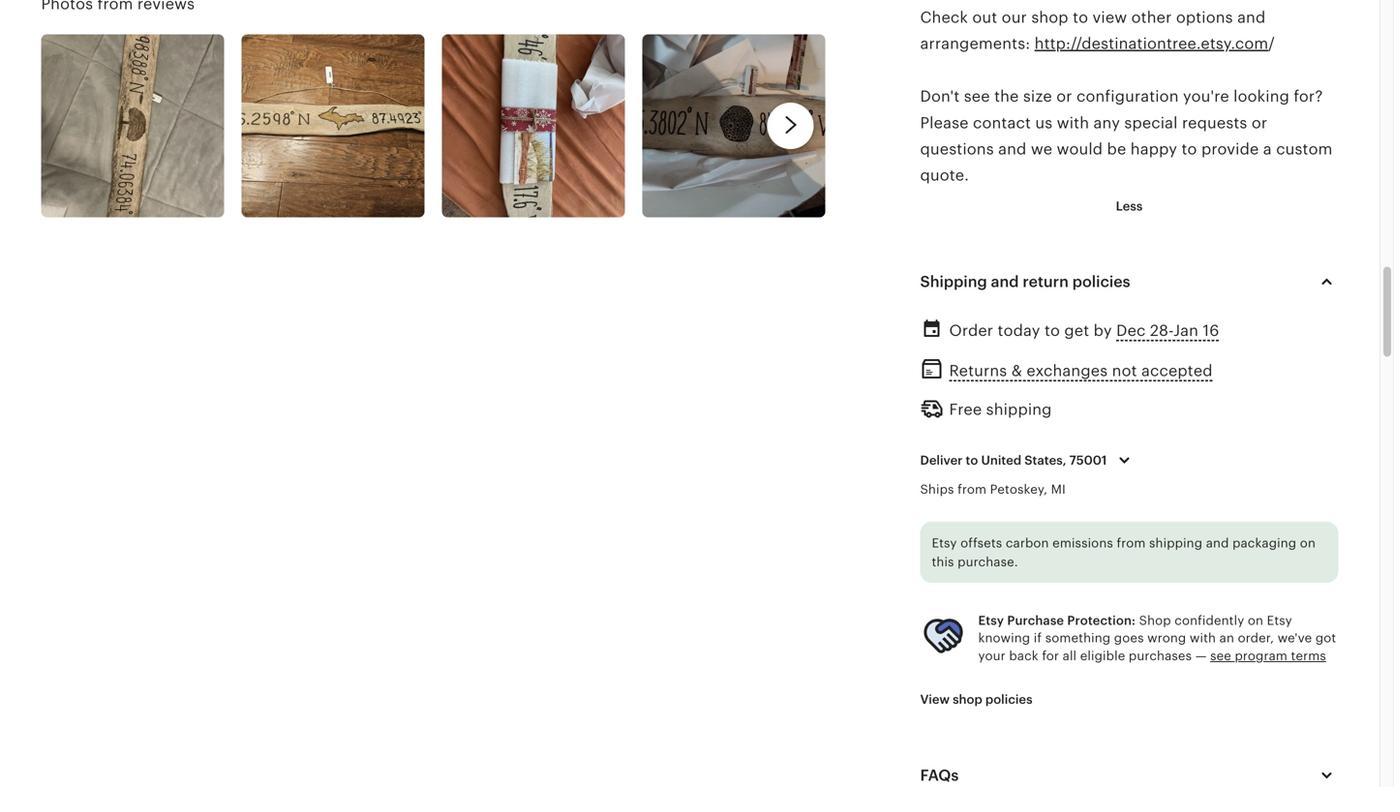 Task type: vqa. For each thing, say whether or not it's contained in the screenshot.
confidently
yes



Task type: describe. For each thing, give the bounding box(es) containing it.
faqs button
[[903, 752, 1357, 788]]

on inside shop confidently on etsy knowing if something goes wrong with an order, we've got your back for all eligible purchases —
[[1249, 614, 1264, 628]]

our
[[1002, 9, 1028, 26]]

from inside etsy offsets carbon emissions from shipping and packaging on this purchase.
[[1117, 536, 1146, 551]]

offsets
[[961, 536, 1003, 551]]

shipping
[[921, 273, 988, 291]]

any
[[1094, 114, 1121, 132]]

quote.
[[921, 167, 970, 184]]

check out our shop to view other options and arrangements:
[[921, 9, 1266, 53]]

28-
[[1151, 322, 1174, 340]]

order today to get by dec 28-jan 16
[[950, 322, 1220, 340]]

eligible
[[1081, 649, 1126, 663]]

with inside don't see the size or configuration you're looking for? please contact us with any special requests or questions and we would be happy to provide a custom quote.
[[1057, 114, 1090, 132]]

provide
[[1202, 140, 1260, 158]]

and inside check out our shop to view other options and arrangements:
[[1238, 9, 1266, 26]]

and inside don't see the size or configuration you're looking for? please contact us with any special requests or questions and we would be happy to provide a custom quote.
[[999, 140, 1027, 158]]

carbon
[[1006, 536, 1050, 551]]

to inside dropdown button
[[966, 453, 979, 468]]

policies inside button
[[986, 693, 1033, 707]]

free
[[950, 401, 983, 418]]

and inside dropdown button
[[991, 273, 1020, 291]]

exchanges
[[1027, 362, 1108, 379]]

deliver
[[921, 453, 963, 468]]

—
[[1196, 649, 1207, 663]]

states,
[[1025, 453, 1067, 468]]

http://destinationtree.etsy.com link
[[1035, 35, 1269, 53]]

requests
[[1183, 114, 1248, 132]]

shipping and return policies button
[[903, 259, 1357, 305]]

jan
[[1174, 322, 1199, 340]]

today
[[998, 322, 1041, 340]]

accepted
[[1142, 362, 1213, 379]]

us
[[1036, 114, 1053, 132]]

order
[[950, 322, 994, 340]]

with inside shop confidently on etsy knowing if something goes wrong with an order, we've got your back for all eligible purchases —
[[1190, 631, 1217, 646]]

packaging
[[1233, 536, 1297, 551]]

wrong
[[1148, 631, 1187, 646]]

we've
[[1278, 631, 1313, 646]]

faqs
[[921, 767, 959, 784]]

united
[[982, 453, 1022, 468]]

you're
[[1184, 88, 1230, 105]]

returns & exchanges not accepted
[[950, 362, 1213, 379]]

don't see the size or configuration you're looking for? please contact us with any special requests or questions and we would be happy to provide a custom quote.
[[921, 88, 1333, 184]]

mi
[[1052, 483, 1066, 497]]

your
[[979, 649, 1006, 663]]

returns & exchanges not accepted button
[[950, 357, 1213, 385]]

get
[[1065, 322, 1090, 340]]

goes
[[1115, 631, 1145, 646]]

custom
[[1277, 140, 1333, 158]]

looking
[[1234, 88, 1290, 105]]

0 horizontal spatial shipping
[[987, 401, 1053, 418]]

options
[[1177, 9, 1234, 26]]

ships from petoskey, mi
[[921, 483, 1066, 497]]

to inside don't see the size or configuration you're looking for? please contact us with any special requests or questions and we would be happy to provide a custom quote.
[[1182, 140, 1198, 158]]

for
[[1043, 649, 1060, 663]]

an
[[1220, 631, 1235, 646]]

the
[[995, 88, 1020, 105]]

less button
[[1102, 189, 1158, 224]]

got
[[1316, 631, 1337, 646]]

if
[[1034, 631, 1042, 646]]

policies inside dropdown button
[[1073, 273, 1131, 291]]

don't
[[921, 88, 960, 105]]

16
[[1204, 322, 1220, 340]]

shop confidently on etsy knowing if something goes wrong with an order, we've got your back for all eligible purchases —
[[979, 614, 1337, 663]]

emissions
[[1053, 536, 1114, 551]]

&
[[1012, 362, 1023, 379]]

special
[[1125, 114, 1179, 132]]

terms
[[1292, 649, 1327, 663]]

on inside etsy offsets carbon emissions from shipping and packaging on this purchase.
[[1301, 536, 1316, 551]]

75001
[[1070, 453, 1108, 468]]

check
[[921, 9, 969, 26]]

questions
[[921, 140, 995, 158]]

contact
[[973, 114, 1032, 132]]

other
[[1132, 9, 1173, 26]]

not
[[1113, 362, 1138, 379]]



Task type: locate. For each thing, give the bounding box(es) containing it.
free shipping
[[950, 401, 1053, 418]]

happy
[[1131, 140, 1178, 158]]

with up —
[[1190, 631, 1217, 646]]

to left view
[[1073, 9, 1089, 26]]

dec
[[1117, 322, 1146, 340]]

from
[[958, 483, 987, 497], [1117, 536, 1146, 551]]

0 vertical spatial shipping
[[987, 401, 1053, 418]]

and right options
[[1238, 9, 1266, 26]]

0 horizontal spatial policies
[[986, 693, 1033, 707]]

1 vertical spatial see
[[1211, 649, 1232, 663]]

with
[[1057, 114, 1090, 132], [1190, 631, 1217, 646]]

1 horizontal spatial shop
[[1032, 9, 1069, 26]]

returns
[[950, 362, 1008, 379]]

and inside etsy offsets carbon emissions from shipping and packaging on this purchase.
[[1207, 536, 1230, 551]]

to
[[1073, 9, 1089, 26], [1182, 140, 1198, 158], [1045, 322, 1061, 340], [966, 453, 979, 468]]

shipping inside etsy offsets carbon emissions from shipping and packaging on this purchase.
[[1150, 536, 1203, 551]]

purchase
[[1008, 614, 1065, 628]]

return
[[1023, 273, 1069, 291]]

shop inside button
[[953, 693, 983, 707]]

policies down back
[[986, 693, 1033, 707]]

etsy offsets carbon emissions from shipping and packaging on this purchase.
[[932, 536, 1316, 570]]

view
[[921, 693, 950, 707]]

1 horizontal spatial shipping
[[1150, 536, 1203, 551]]

a
[[1264, 140, 1273, 158]]

policies up by
[[1073, 273, 1131, 291]]

petoskey,
[[991, 483, 1048, 497]]

all
[[1063, 649, 1077, 663]]

on up order,
[[1249, 614, 1264, 628]]

0 vertical spatial on
[[1301, 536, 1316, 551]]

1 horizontal spatial on
[[1301, 536, 1316, 551]]

1 horizontal spatial policies
[[1073, 273, 1131, 291]]

etsy up we've
[[1268, 614, 1293, 628]]

confidently
[[1175, 614, 1245, 628]]

with up would
[[1057, 114, 1090, 132]]

1 vertical spatial policies
[[986, 693, 1033, 707]]

0 vertical spatial policies
[[1073, 273, 1131, 291]]

0 horizontal spatial see
[[965, 88, 991, 105]]

or
[[1057, 88, 1073, 105], [1252, 114, 1268, 132]]

deliver to united states, 75001 button
[[906, 440, 1151, 481]]

or down looking
[[1252, 114, 1268, 132]]

to left 'united'
[[966, 453, 979, 468]]

1 horizontal spatial etsy
[[979, 614, 1005, 628]]

size
[[1024, 88, 1053, 105]]

shop right our
[[1032, 9, 1069, 26]]

back
[[1010, 649, 1039, 663]]

0 vertical spatial with
[[1057, 114, 1090, 132]]

and left packaging
[[1207, 536, 1230, 551]]

1 vertical spatial from
[[1117, 536, 1146, 551]]

arrangements:
[[921, 35, 1031, 53]]

0 horizontal spatial from
[[958, 483, 987, 497]]

0 horizontal spatial shop
[[953, 693, 983, 707]]

protection:
[[1068, 614, 1136, 628]]

to left get
[[1045, 322, 1061, 340]]

by
[[1094, 322, 1113, 340]]

1 horizontal spatial or
[[1252, 114, 1268, 132]]

configuration
[[1077, 88, 1179, 105]]

etsy up knowing
[[979, 614, 1005, 628]]

shop
[[1140, 614, 1172, 628]]

would
[[1057, 140, 1103, 158]]

dec 28-jan 16 button
[[1117, 317, 1220, 345]]

see left the
[[965, 88, 991, 105]]

view shop policies
[[921, 693, 1033, 707]]

shipping down the &
[[987, 401, 1053, 418]]

1 vertical spatial on
[[1249, 614, 1264, 628]]

something
[[1046, 631, 1111, 646]]

view
[[1093, 9, 1128, 26]]

less
[[1117, 199, 1143, 213]]

from right ships
[[958, 483, 987, 497]]

0 horizontal spatial with
[[1057, 114, 1090, 132]]

see
[[965, 88, 991, 105], [1211, 649, 1232, 663]]

0 horizontal spatial or
[[1057, 88, 1073, 105]]

2 horizontal spatial etsy
[[1268, 614, 1293, 628]]

0 vertical spatial or
[[1057, 88, 1073, 105]]

1 horizontal spatial with
[[1190, 631, 1217, 646]]

shop right view
[[953, 693, 983, 707]]

see down an
[[1211, 649, 1232, 663]]

be
[[1108, 140, 1127, 158]]

0 vertical spatial see
[[965, 88, 991, 105]]

1 horizontal spatial see
[[1211, 649, 1232, 663]]

policies
[[1073, 273, 1131, 291], [986, 693, 1033, 707]]

0 horizontal spatial etsy
[[932, 536, 958, 551]]

1 vertical spatial shipping
[[1150, 536, 1203, 551]]

see program terms
[[1211, 649, 1327, 663]]

ships
[[921, 483, 955, 497]]

shipping up shop
[[1150, 536, 1203, 551]]

please
[[921, 114, 969, 132]]

to inside check out our shop to view other options and arrangements:
[[1073, 9, 1089, 26]]

this
[[932, 555, 955, 570]]

view shop policies button
[[906, 683, 1048, 718]]

shop inside check out our shop to view other options and arrangements:
[[1032, 9, 1069, 26]]

and down contact
[[999, 140, 1027, 158]]

deliver to united states, 75001
[[921, 453, 1108, 468]]

1 vertical spatial or
[[1252, 114, 1268, 132]]

/
[[1269, 35, 1276, 53]]

etsy inside etsy offsets carbon emissions from shipping and packaging on this purchase.
[[932, 536, 958, 551]]

0 vertical spatial from
[[958, 483, 987, 497]]

purchases
[[1129, 649, 1193, 663]]

etsy
[[932, 536, 958, 551], [979, 614, 1005, 628], [1268, 614, 1293, 628]]

on right packaging
[[1301, 536, 1316, 551]]

knowing
[[979, 631, 1031, 646]]

purchase.
[[958, 555, 1019, 570]]

1 vertical spatial with
[[1190, 631, 1217, 646]]

shipping and return policies
[[921, 273, 1131, 291]]

from right emissions
[[1117, 536, 1146, 551]]

shipping
[[987, 401, 1053, 418], [1150, 536, 1203, 551]]

etsy for etsy purchase protection:
[[979, 614, 1005, 628]]

etsy inside shop confidently on etsy knowing if something goes wrong with an order, we've got your back for all eligible purchases —
[[1268, 614, 1293, 628]]

1 horizontal spatial from
[[1117, 536, 1146, 551]]

or right size
[[1057, 88, 1073, 105]]

1 vertical spatial shop
[[953, 693, 983, 707]]

shop
[[1032, 9, 1069, 26], [953, 693, 983, 707]]

http://destinationtree.etsy.com
[[1035, 35, 1269, 53]]

to right happy
[[1182, 140, 1198, 158]]

and
[[1238, 9, 1266, 26], [999, 140, 1027, 158], [991, 273, 1020, 291], [1207, 536, 1230, 551]]

and left return
[[991, 273, 1020, 291]]

see program terms link
[[1211, 649, 1327, 663]]

we
[[1031, 140, 1053, 158]]

see inside don't see the size or configuration you're looking for? please contact us with any special requests or questions and we would be happy to provide a custom quote.
[[965, 88, 991, 105]]

etsy up this
[[932, 536, 958, 551]]

0 vertical spatial shop
[[1032, 9, 1069, 26]]

etsy for etsy offsets carbon emissions from shipping and packaging on this purchase.
[[932, 536, 958, 551]]

http://destinationtree.etsy.com /
[[1035, 35, 1276, 53]]

order,
[[1239, 631, 1275, 646]]

etsy purchase protection:
[[979, 614, 1136, 628]]

out
[[973, 9, 998, 26]]

0 horizontal spatial on
[[1249, 614, 1264, 628]]



